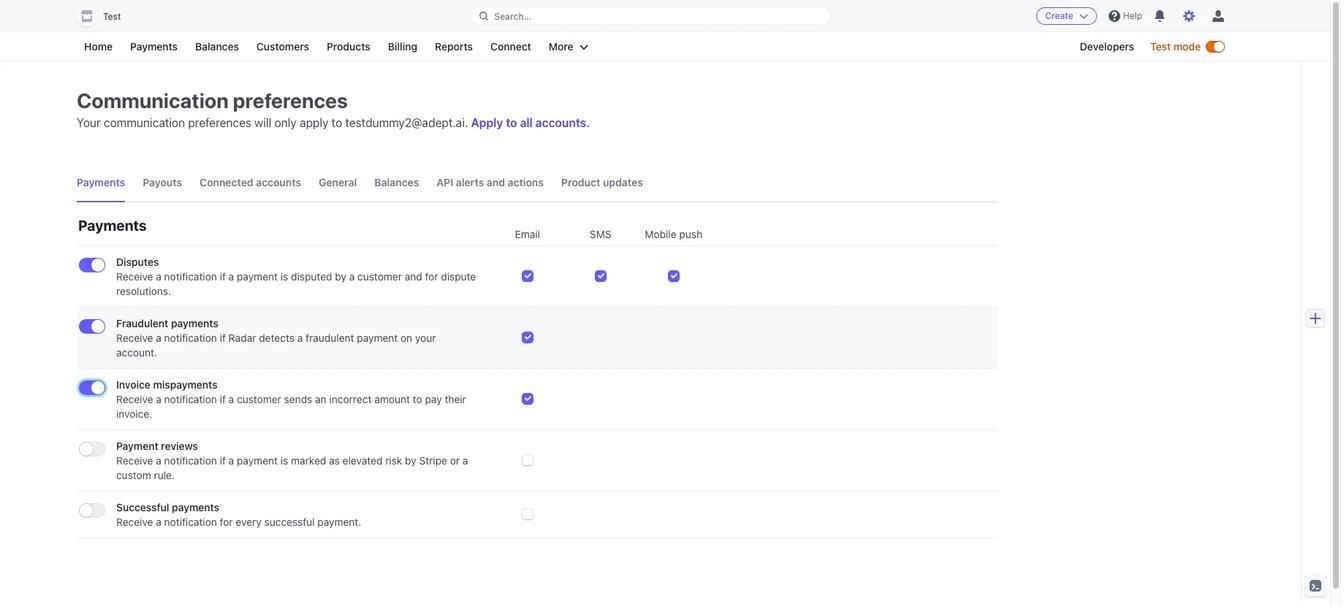 Task type: vqa. For each thing, say whether or not it's contained in the screenshot.
"https://js.stripe.com/v3/pricing-
no



Task type: describe. For each thing, give the bounding box(es) containing it.
test for test mode
[[1151, 40, 1171, 53]]

customer inside invoice mispayments receive a notification if a customer sends an incorrect amount to pay their invoice.
[[237, 393, 281, 406]]

all
[[520, 116, 533, 129]]

is inside payment reviews receive a notification if a payment is marked as elevated risk by stripe or a custom rule.
[[281, 455, 288, 467]]

an
[[315, 393, 327, 406]]

sms
[[590, 228, 612, 240]]

1 vertical spatial preferences
[[188, 116, 251, 129]]

dispute
[[441, 270, 476, 283]]

alerts
[[456, 176, 484, 189]]

0 horizontal spatial to
[[332, 116, 342, 129]]

a down radar
[[229, 393, 234, 406]]

a up radar
[[229, 270, 234, 283]]

notification for fraudulent payments
[[164, 332, 217, 344]]

if for reviews
[[220, 455, 226, 467]]

customers
[[257, 40, 309, 53]]

communication
[[77, 88, 229, 113]]

receive for payment
[[116, 455, 153, 467]]

and inside the disputes receive a notification if a payment is disputed by a customer and for dispute resolutions.
[[405, 270, 422, 283]]

every
[[236, 516, 262, 529]]

disputed
[[291, 270, 332, 283]]

for inside the disputes receive a notification if a payment is disputed by a customer and for dispute resolutions.
[[425, 270, 438, 283]]

search…
[[494, 11, 531, 22]]

reports link
[[428, 38, 480, 56]]

fraudulent payments receive a notification if radar detects a fraudulent payment on your account.
[[116, 317, 436, 359]]

updates
[[603, 176, 643, 189]]

as
[[329, 455, 340, 467]]

mispayments
[[153, 379, 218, 391]]

accounts
[[256, 176, 301, 189]]

incorrect
[[329, 393, 372, 406]]

test button
[[77, 6, 136, 26]]

actions
[[508, 176, 544, 189]]

communication preferences your communication preferences will only apply to testdummy2@adept.ai. apply to all accounts.
[[77, 88, 590, 129]]

communication
[[104, 116, 185, 129]]

payments for successful payments
[[172, 501, 219, 514]]

product
[[561, 176, 600, 189]]

mode
[[1174, 40, 1201, 53]]

or
[[450, 455, 460, 467]]

api alerts and actions
[[437, 176, 544, 189]]

and inside tab list
[[487, 176, 505, 189]]

apply
[[471, 116, 503, 129]]

receive inside the disputes receive a notification if a payment is disputed by a customer and for dispute resolutions.
[[116, 270, 153, 283]]

invoice mispayments receive a notification if a customer sends an incorrect amount to pay their invoice.
[[116, 379, 466, 420]]

api
[[437, 176, 453, 189]]

a right disputed
[[349, 270, 355, 283]]

notification for payment reviews
[[164, 455, 217, 467]]

billing
[[388, 40, 417, 53]]

email
[[515, 228, 540, 240]]

receive for successful
[[116, 516, 153, 529]]

Search… text field
[[471, 7, 830, 25]]

payment inside payment reviews receive a notification if a payment is marked as elevated risk by stripe or a custom rule.
[[237, 455, 278, 467]]

Search… search field
[[471, 7, 830, 25]]

a up resolutions.
[[156, 270, 161, 283]]

by inside the disputes receive a notification if a payment is disputed by a customer and for dispute resolutions.
[[335, 270, 346, 283]]

more
[[549, 40, 574, 53]]

pay
[[425, 393, 442, 406]]

test for test
[[103, 11, 121, 22]]

notification inside the disputes receive a notification if a payment is disputed by a customer and for dispute resolutions.
[[164, 270, 217, 283]]

your
[[77, 116, 101, 129]]

apply to all accounts. button
[[471, 116, 590, 129]]

payments for payments
[[78, 217, 147, 234]]

customer inside the disputes receive a notification if a payment is disputed by a customer and for dispute resolutions.
[[358, 270, 402, 283]]

create
[[1046, 10, 1074, 21]]

help button
[[1103, 4, 1148, 28]]

a right or
[[463, 455, 468, 467]]

rule.
[[154, 469, 175, 482]]

test mode
[[1151, 40, 1201, 53]]

connect link
[[483, 38, 539, 56]]

stripe
[[419, 455, 447, 467]]

mobile
[[645, 228, 677, 240]]

fraudulent
[[116, 317, 168, 330]]

reports
[[435, 40, 473, 53]]

a up the successful payments receive a notification for every successful payment.
[[229, 455, 234, 467]]

general
[[319, 176, 357, 189]]

customers link
[[249, 38, 316, 56]]

successful
[[116, 501, 169, 514]]

push
[[679, 228, 703, 240]]

balances inside tab list
[[375, 176, 419, 189]]

payments for fraudulent payments
[[171, 317, 218, 330]]

successful payments receive a notification for every successful payment.
[[116, 501, 361, 529]]

balances link
[[188, 38, 246, 56]]

radar
[[229, 332, 256, 344]]



Task type: locate. For each thing, give the bounding box(es) containing it.
0 vertical spatial preferences
[[233, 88, 348, 113]]

payouts
[[143, 176, 182, 189]]

payments down rule.
[[172, 501, 219, 514]]

0 horizontal spatial test
[[103, 11, 121, 22]]

notification up mispayments
[[164, 332, 217, 344]]

if inside fraudulent payments receive a notification if radar detects a fraudulent payment on your account.
[[220, 332, 226, 344]]

1 horizontal spatial customer
[[358, 270, 402, 283]]

custom
[[116, 469, 151, 482]]

risk
[[385, 455, 402, 467]]

payments for communication preferences
[[77, 176, 125, 189]]

product updates
[[561, 176, 643, 189]]

notification down reviews
[[164, 455, 217, 467]]

payments up disputes
[[78, 217, 147, 234]]

receive down disputes
[[116, 270, 153, 283]]

invoice
[[116, 379, 150, 391]]

developers
[[1080, 40, 1135, 53]]

test inside test button
[[103, 11, 121, 22]]

testdummy2@adept.ai.
[[345, 116, 468, 129]]

1 horizontal spatial to
[[413, 393, 422, 406]]

if inside invoice mispayments receive a notification if a customer sends an incorrect amount to pay their invoice.
[[220, 393, 226, 406]]

1 receive from the top
[[116, 270, 153, 283]]

payment inside fraudulent payments receive a notification if radar detects a fraudulent payment on your account.
[[357, 332, 398, 344]]

notification for successful payments
[[164, 516, 217, 529]]

1 vertical spatial is
[[281, 455, 288, 467]]

if for mispayments
[[220, 393, 226, 406]]

disputes receive a notification if a payment is disputed by a customer and for dispute resolutions.
[[116, 256, 476, 298]]

1 vertical spatial test
[[1151, 40, 1171, 53]]

1 is from the top
[[281, 270, 288, 283]]

account.
[[116, 346, 157, 359]]

payment
[[116, 440, 158, 452]]

a down mispayments
[[156, 393, 161, 406]]

payment reviews receive a notification if a payment is marked as elevated risk by stripe or a custom rule.
[[116, 440, 468, 482]]

is inside the disputes receive a notification if a payment is disputed by a customer and for dispute resolutions.
[[281, 270, 288, 283]]

their
[[445, 393, 466, 406]]

notification down mispayments
[[164, 393, 217, 406]]

0 vertical spatial and
[[487, 176, 505, 189]]

sends
[[284, 393, 312, 406]]

0 vertical spatial test
[[103, 11, 121, 22]]

receive up custom
[[116, 455, 153, 467]]

marked
[[291, 455, 326, 467]]

notification inside the successful payments receive a notification for every successful payment.
[[164, 516, 217, 529]]

payments inside fraudulent payments receive a notification if radar detects a fraudulent payment on your account.
[[171, 317, 218, 330]]

test
[[103, 11, 121, 22], [1151, 40, 1171, 53]]

customer left sends
[[237, 393, 281, 406]]

balances inside the balances 'link'
[[195, 40, 239, 53]]

disputes
[[116, 256, 159, 268]]

3 notification from the top
[[164, 393, 217, 406]]

receive inside payment reviews receive a notification if a payment is marked as elevated risk by stripe or a custom rule.
[[116, 455, 153, 467]]

1 vertical spatial payments
[[77, 176, 125, 189]]

fraudulent
[[306, 332, 354, 344]]

1 vertical spatial and
[[405, 270, 422, 283]]

connected
[[200, 176, 253, 189]]

a down successful
[[156, 516, 161, 529]]

0 horizontal spatial balances
[[195, 40, 239, 53]]

for
[[425, 270, 438, 283], [220, 516, 233, 529]]

a
[[156, 270, 161, 283], [229, 270, 234, 283], [349, 270, 355, 283], [156, 332, 161, 344], [297, 332, 303, 344], [156, 393, 161, 406], [229, 393, 234, 406], [156, 455, 161, 467], [229, 455, 234, 467], [463, 455, 468, 467], [156, 516, 161, 529]]

3 if from the top
[[220, 393, 226, 406]]

receive inside the successful payments receive a notification for every successful payment.
[[116, 516, 153, 529]]

0 vertical spatial payments
[[130, 40, 178, 53]]

notification inside payment reviews receive a notification if a payment is marked as elevated risk by stripe or a custom rule.
[[164, 455, 217, 467]]

receive down successful
[[116, 516, 153, 529]]

payment
[[237, 270, 278, 283], [357, 332, 398, 344], [237, 455, 278, 467]]

0 vertical spatial customer
[[358, 270, 402, 283]]

tab list containing payments
[[77, 164, 997, 202]]

products link
[[319, 38, 378, 56]]

1 vertical spatial by
[[405, 455, 416, 467]]

payment.
[[317, 516, 361, 529]]

only
[[275, 116, 297, 129]]

1 notification from the top
[[164, 270, 217, 283]]

customer up on at the left of page
[[358, 270, 402, 283]]

payments up communication
[[130, 40, 178, 53]]

on
[[401, 332, 412, 344]]

1 horizontal spatial for
[[425, 270, 438, 283]]

2 horizontal spatial to
[[506, 116, 517, 129]]

0 vertical spatial balances
[[195, 40, 239, 53]]

receive inside fraudulent payments receive a notification if radar detects a fraudulent payment on your account.
[[116, 332, 153, 344]]

2 receive from the top
[[116, 332, 153, 344]]

successful
[[264, 516, 315, 529]]

1 horizontal spatial test
[[1151, 40, 1171, 53]]

receive for invoice
[[116, 393, 153, 406]]

0 vertical spatial for
[[425, 270, 438, 283]]

1 if from the top
[[220, 270, 226, 283]]

by inside payment reviews receive a notification if a payment is marked as elevated risk by stripe or a custom rule.
[[405, 455, 416, 467]]

1 vertical spatial payment
[[357, 332, 398, 344]]

2 vertical spatial payments
[[78, 217, 147, 234]]

5 notification from the top
[[164, 516, 217, 529]]

is left marked
[[281, 455, 288, 467]]

receive inside invoice mispayments receive a notification if a customer sends an incorrect amount to pay their invoice.
[[116, 393, 153, 406]]

1 horizontal spatial and
[[487, 176, 505, 189]]

payments right fraudulent
[[171, 317, 218, 330]]

will
[[255, 116, 271, 129]]

and left 'dispute'
[[405, 270, 422, 283]]

1 horizontal spatial by
[[405, 455, 416, 467]]

0 vertical spatial payments
[[171, 317, 218, 330]]

4 notification from the top
[[164, 455, 217, 467]]

apply
[[300, 116, 329, 129]]

0 horizontal spatial by
[[335, 270, 346, 283]]

2 vertical spatial payment
[[237, 455, 278, 467]]

0 horizontal spatial for
[[220, 516, 233, 529]]

for left "every"
[[220, 516, 233, 529]]

notification inside invoice mispayments receive a notification if a customer sends an incorrect amount to pay their invoice.
[[164, 393, 217, 406]]

4 if from the top
[[220, 455, 226, 467]]

to left all
[[506, 116, 517, 129]]

3 receive from the top
[[116, 393, 153, 406]]

to right apply
[[332, 116, 342, 129]]

is
[[281, 270, 288, 283], [281, 455, 288, 467]]

resolutions.
[[116, 285, 171, 298]]

elevated
[[343, 455, 383, 467]]

receive for fraudulent
[[116, 332, 153, 344]]

payments down your
[[77, 176, 125, 189]]

if inside payment reviews receive a notification if a payment is marked as elevated risk by stripe or a custom rule.
[[220, 455, 226, 467]]

home
[[84, 40, 113, 53]]

by right risk at left
[[405, 455, 416, 467]]

0 horizontal spatial customer
[[237, 393, 281, 406]]

for inside the successful payments receive a notification for every successful payment.
[[220, 516, 233, 529]]

1 horizontal spatial balances
[[375, 176, 419, 189]]

for left 'dispute'
[[425, 270, 438, 283]]

mobile push
[[645, 228, 703, 240]]

invoice.
[[116, 408, 152, 420]]

receive up account.
[[116, 332, 153, 344]]

billing link
[[381, 38, 425, 56]]

payment left disputed
[[237, 270, 278, 283]]

more button
[[542, 38, 596, 56]]

amount
[[374, 393, 410, 406]]

by
[[335, 270, 346, 283], [405, 455, 416, 467]]

a right the detects
[[297, 332, 303, 344]]

test left mode
[[1151, 40, 1171, 53]]

to left pay in the left of the page
[[413, 393, 422, 406]]

accounts.
[[536, 116, 590, 129]]

balances
[[195, 40, 239, 53], [375, 176, 419, 189]]

payment left marked
[[237, 455, 278, 467]]

reviews
[[161, 440, 198, 452]]

by right disputed
[[335, 270, 346, 283]]

5 receive from the top
[[116, 516, 153, 529]]

4 receive from the top
[[116, 455, 153, 467]]

if for payments
[[220, 332, 226, 344]]

connected accounts
[[200, 176, 301, 189]]

notification up resolutions.
[[164, 270, 217, 283]]

preferences up only
[[233, 88, 348, 113]]

1 vertical spatial payments
[[172, 501, 219, 514]]

balances left api
[[375, 176, 419, 189]]

create button
[[1037, 7, 1097, 25]]

payments
[[130, 40, 178, 53], [77, 176, 125, 189], [78, 217, 147, 234]]

connect
[[490, 40, 531, 53]]

customer
[[358, 270, 402, 283], [237, 393, 281, 406]]

tab list
[[77, 164, 997, 202]]

notification down successful
[[164, 516, 217, 529]]

a inside the successful payments receive a notification for every successful payment.
[[156, 516, 161, 529]]

1 vertical spatial balances
[[375, 176, 419, 189]]

notification
[[164, 270, 217, 283], [164, 332, 217, 344], [164, 393, 217, 406], [164, 455, 217, 467], [164, 516, 217, 529]]

payment left on at the left of page
[[357, 332, 398, 344]]

home link
[[77, 38, 120, 56]]

developers link
[[1073, 38, 1142, 56]]

2 is from the top
[[281, 455, 288, 467]]

if inside the disputes receive a notification if a payment is disputed by a customer and for dispute resolutions.
[[220, 270, 226, 283]]

products
[[327, 40, 370, 53]]

your
[[415, 332, 436, 344]]

1 vertical spatial for
[[220, 516, 233, 529]]

to inside invoice mispayments receive a notification if a customer sends an incorrect amount to pay their invoice.
[[413, 393, 422, 406]]

receive
[[116, 270, 153, 283], [116, 332, 153, 344], [116, 393, 153, 406], [116, 455, 153, 467], [116, 516, 153, 529]]

2 if from the top
[[220, 332, 226, 344]]

2 notification from the top
[[164, 332, 217, 344]]

a up rule.
[[156, 455, 161, 467]]

payments link
[[123, 38, 185, 56]]

a down fraudulent
[[156, 332, 161, 344]]

detects
[[259, 332, 295, 344]]

payments inside the successful payments receive a notification for every successful payment.
[[172, 501, 219, 514]]

0 vertical spatial payment
[[237, 270, 278, 283]]

receive up invoice.
[[116, 393, 153, 406]]

payments
[[171, 317, 218, 330], [172, 501, 219, 514]]

0 vertical spatial by
[[335, 270, 346, 283]]

preferences left will
[[188, 116, 251, 129]]

0 vertical spatial is
[[281, 270, 288, 283]]

test up home
[[103, 11, 121, 22]]

and right the alerts
[[487, 176, 505, 189]]

balances right payments link
[[195, 40, 239, 53]]

1 vertical spatial customer
[[237, 393, 281, 406]]

if
[[220, 270, 226, 283], [220, 332, 226, 344], [220, 393, 226, 406], [220, 455, 226, 467]]

notification inside fraudulent payments receive a notification if radar detects a fraudulent payment on your account.
[[164, 332, 217, 344]]

payment inside the disputes receive a notification if a payment is disputed by a customer and for dispute resolutions.
[[237, 270, 278, 283]]

notification for invoice mispayments
[[164, 393, 217, 406]]

is left disputed
[[281, 270, 288, 283]]

0 horizontal spatial and
[[405, 270, 422, 283]]

preferences
[[233, 88, 348, 113], [188, 116, 251, 129]]

help
[[1123, 10, 1143, 21]]



